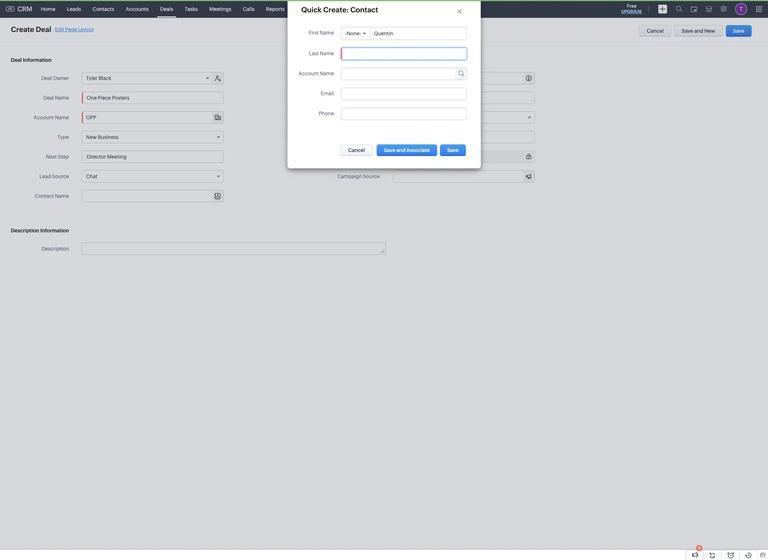 Task type: describe. For each thing, give the bounding box(es) containing it.
name right last
[[320, 51, 334, 56]]

deal for deal information
[[11, 57, 22, 63]]

next
[[46, 154, 57, 160]]

phone
[[319, 111, 334, 117]]

deal left edit
[[36, 25, 51, 33]]

documents
[[335, 6, 363, 12]]

closing
[[350, 95, 368, 101]]

contacts
[[93, 6, 114, 12]]

documents link
[[329, 0, 368, 18]]

-none-
[[345, 31, 361, 36]]

cancel button
[[639, 25, 671, 37]]

lead
[[39, 174, 51, 179]]

edit
[[55, 26, 64, 32]]

deals link
[[154, 0, 179, 18]]

information for description information
[[40, 228, 69, 234]]

date
[[369, 95, 380, 101]]

first
[[308, 30, 319, 36]]

reports
[[266, 6, 285, 12]]

MMM D, YYYY text field
[[393, 92, 535, 104]]

crm
[[17, 5, 32, 13]]

source for lead source
[[52, 174, 69, 179]]

calls link
[[237, 0, 260, 18]]

deal for deal name
[[43, 95, 54, 101]]

save for save
[[733, 28, 744, 34]]

home link
[[35, 0, 61, 18]]

tasks
[[185, 6, 198, 12]]

next step
[[46, 154, 69, 160]]

save button
[[726, 25, 752, 37]]

account for last
[[298, 71, 319, 76]]

description information
[[11, 228, 69, 234]]

edit page layout link
[[55, 26, 94, 32]]

leads
[[67, 6, 81, 12]]

last name
[[309, 51, 334, 56]]

meetings
[[209, 6, 231, 12]]

description for description
[[41, 246, 69, 252]]

visits link
[[368, 0, 392, 18]]

-
[[345, 31, 347, 36]]

account name for last
[[298, 71, 334, 76]]

none-
[[347, 31, 361, 36]]

type
[[58, 134, 69, 140]]

save and new button
[[674, 25, 723, 37]]

create deal edit page layout
[[11, 25, 94, 33]]

contact name
[[35, 193, 69, 199]]

deal information
[[11, 57, 52, 63]]

source for campaign source
[[363, 174, 380, 179]]

2
[[698, 546, 700, 551]]

quick
[[301, 5, 321, 14]]

deals
[[160, 6, 173, 12]]

new
[[704, 28, 715, 34]]

home
[[41, 6, 55, 12]]

name up the email
[[320, 71, 334, 76]]

-None- field
[[341, 27, 370, 40]]

description for description information
[[11, 228, 39, 234]]



Task type: locate. For each thing, give the bounding box(es) containing it.
layout
[[78, 26, 94, 32]]

2 save from the left
[[733, 28, 744, 34]]

step
[[58, 154, 69, 160]]

create: contact
[[323, 5, 378, 14]]

free upgrade
[[621, 3, 642, 14]]

account name down deal name
[[34, 115, 69, 120]]

0 vertical spatial account
[[298, 71, 319, 76]]

account
[[298, 71, 319, 76], [34, 115, 54, 120]]

contacts link
[[87, 0, 120, 18]]

1 horizontal spatial source
[[363, 174, 380, 179]]

2 source from the left
[[363, 174, 380, 179]]

first name
[[308, 30, 334, 36]]

1 vertical spatial account name
[[34, 115, 69, 120]]

account name for deal
[[34, 115, 69, 120]]

lead source
[[39, 174, 69, 179]]

1 horizontal spatial account
[[298, 71, 319, 76]]

information up deal owner
[[23, 57, 52, 63]]

deal down deal owner
[[43, 95, 54, 101]]

contact
[[35, 193, 54, 199]]

1 horizontal spatial description
[[41, 246, 69, 252]]

1 horizontal spatial save
[[733, 28, 744, 34]]

save for save and new
[[682, 28, 693, 34]]

name right contact at the left of page
[[55, 193, 69, 199]]

page
[[65, 26, 77, 32]]

source right lead
[[52, 174, 69, 179]]

1 horizontal spatial account name
[[298, 71, 334, 76]]

0 horizontal spatial description
[[11, 228, 39, 234]]

deal name
[[43, 95, 69, 101]]

accounts
[[126, 6, 149, 12]]

description
[[11, 228, 39, 234], [41, 246, 69, 252]]

last
[[309, 51, 319, 56]]

None submit
[[440, 145, 466, 156]]

reports link
[[260, 0, 290, 18]]

account name
[[298, 71, 334, 76], [34, 115, 69, 120]]

name right first
[[320, 30, 334, 36]]

campaign source
[[337, 174, 380, 179]]

None text field
[[82, 92, 224, 104]]

save right new
[[733, 28, 744, 34]]

information
[[23, 57, 52, 63], [40, 228, 69, 234]]

information down contact name
[[40, 228, 69, 234]]

1 vertical spatial account
[[34, 115, 54, 120]]

name
[[320, 30, 334, 36], [320, 51, 334, 56], [320, 71, 334, 76], [55, 95, 69, 101], [55, 115, 69, 120], [55, 193, 69, 199]]

crm link
[[6, 5, 32, 13]]

and
[[694, 28, 703, 34]]

cancel
[[647, 28, 664, 34]]

None text field
[[370, 28, 439, 39], [345, 51, 463, 57], [401, 72, 535, 84], [393, 131, 535, 143], [82, 151, 224, 163], [82, 243, 386, 255], [370, 28, 439, 39], [345, 51, 463, 57], [401, 72, 535, 84], [393, 131, 535, 143], [82, 151, 224, 163], [82, 243, 386, 255]]

save and new
[[682, 28, 715, 34]]

1 vertical spatial description
[[41, 246, 69, 252]]

campaigns
[[296, 6, 323, 12]]

1 vertical spatial information
[[40, 228, 69, 234]]

amount
[[361, 75, 380, 81]]

deal for deal owner
[[41, 75, 52, 81]]

deal left owner
[[41, 75, 52, 81]]

name up type at the top
[[55, 115, 69, 120]]

1 source from the left
[[52, 174, 69, 179]]

save
[[682, 28, 693, 34], [733, 28, 744, 34]]

visits
[[374, 6, 387, 12]]

1 save from the left
[[682, 28, 693, 34]]

deal down the create
[[11, 57, 22, 63]]

information for deal information
[[23, 57, 52, 63]]

account name down last
[[298, 71, 334, 76]]

deal owner
[[41, 75, 69, 81]]

campaigns link
[[290, 0, 329, 18]]

deal
[[36, 25, 51, 33], [11, 57, 22, 63], [41, 75, 52, 81], [43, 95, 54, 101]]

0 horizontal spatial account name
[[34, 115, 69, 120]]

None button
[[340, 145, 373, 156], [376, 145, 437, 156], [340, 145, 373, 156], [376, 145, 437, 156]]

email
[[321, 91, 334, 96]]

name down owner
[[55, 95, 69, 101]]

create
[[11, 25, 34, 33]]

leads link
[[61, 0, 87, 18]]

save inside button
[[733, 28, 744, 34]]

stage
[[366, 115, 380, 120]]

0 horizontal spatial account
[[34, 115, 54, 120]]

account for deal
[[34, 115, 54, 120]]

0 vertical spatial account name
[[298, 71, 334, 76]]

quick create: contact
[[301, 5, 378, 14]]

0 vertical spatial description
[[11, 228, 39, 234]]

accounts link
[[120, 0, 154, 18]]

meetings link
[[204, 0, 237, 18]]

tasks link
[[179, 0, 204, 18]]

campaign
[[337, 174, 362, 179]]

0 horizontal spatial source
[[52, 174, 69, 179]]

source right campaign
[[363, 174, 380, 179]]

upgrade
[[621, 9, 642, 14]]

owner
[[53, 75, 69, 81]]

0 horizontal spatial save
[[682, 28, 693, 34]]

account down last
[[298, 71, 319, 76]]

closing date
[[350, 95, 380, 101]]

calls
[[243, 6, 254, 12]]

account down deal name
[[34, 115, 54, 120]]

save left the "and"
[[682, 28, 693, 34]]

free
[[627, 3, 637, 9]]

0 vertical spatial information
[[23, 57, 52, 63]]

source
[[52, 174, 69, 179], [363, 174, 380, 179]]

save inside button
[[682, 28, 693, 34]]



Task type: vqa. For each thing, say whether or not it's contained in the screenshot.
Calendar icon
no



